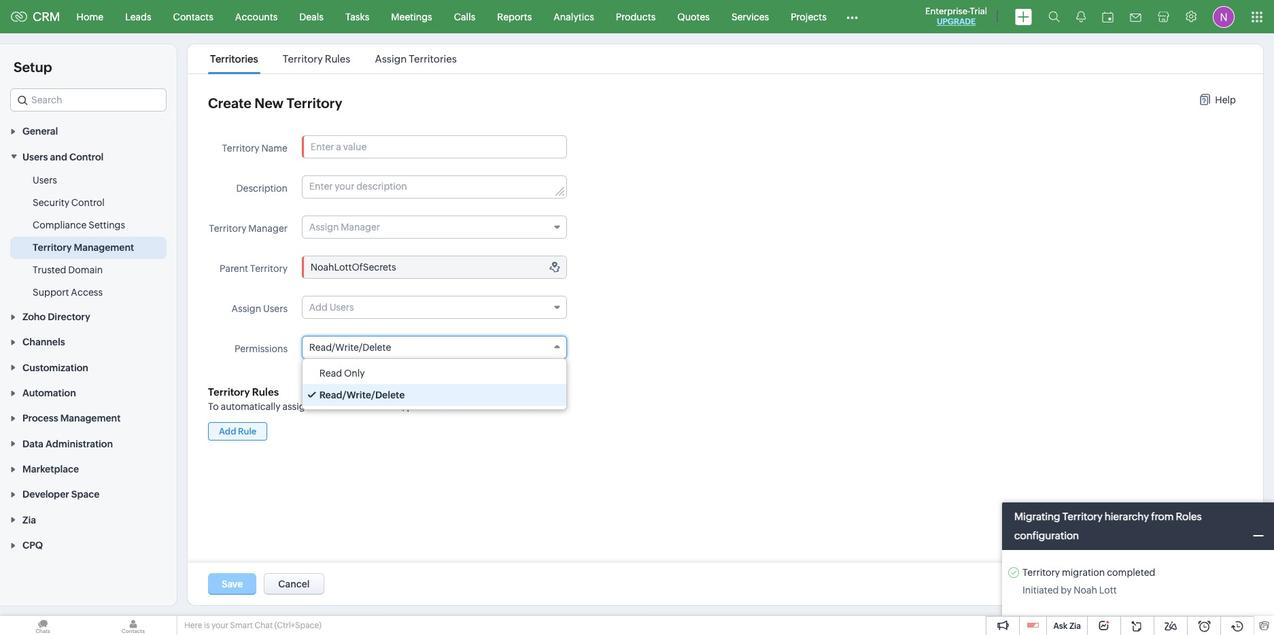 Task type: vqa. For each thing, say whether or not it's contained in the screenshot.
To
yes



Task type: describe. For each thing, give the bounding box(es) containing it.
marketplace
[[22, 464, 79, 475]]

manager for territory manager
[[248, 223, 288, 234]]

here is your smart chat (ctrl+space)
[[184, 621, 321, 630]]

parent
[[220, 263, 248, 274]]

channels button
[[0, 329, 177, 355]]

Other Modules field
[[838, 6, 867, 28]]

rule
[[238, 426, 257, 437]]

parent territory
[[220, 263, 288, 274]]

(ctrl+space)
[[274, 621, 321, 630]]

to
[[208, 401, 219, 412]]

add for add users
[[309, 302, 328, 313]]

add rule button
[[208, 422, 267, 441]]

trial
[[970, 6, 987, 16]]

assign
[[283, 401, 311, 412]]

territory rules link
[[281, 53, 353, 65]]

read/write/delete inside list box
[[320, 390, 405, 401]]

automatically
[[221, 401, 281, 412]]

deals
[[299, 11, 324, 22]]

contacts image
[[90, 616, 176, 635]]

territory management
[[33, 242, 134, 253]]

territory for territory migration completed initiated by noah lott
[[1023, 567, 1060, 578]]

2 territories from the left
[[409, 53, 457, 65]]

calendar image
[[1102, 11, 1114, 22]]

users up permissions
[[263, 303, 288, 314]]

territory manager
[[209, 223, 288, 234]]

to
[[358, 401, 367, 412]]

contacts
[[173, 11, 213, 22]]

general
[[22, 126, 58, 137]]

ask zia
[[1054, 622, 1081, 631]]

territory for territory management
[[33, 242, 72, 253]]

migration
[[1062, 567, 1105, 578]]

users and control region
[[0, 169, 177, 304]]

add rule
[[219, 426, 257, 437]]

crm
[[33, 10, 60, 24]]

quotes link
[[667, 0, 721, 33]]

customization
[[22, 362, 88, 373]]

profile image
[[1213, 6, 1235, 28]]

profile element
[[1205, 0, 1243, 33]]

data administration
[[22, 438, 113, 449]]

Assign Manager field
[[302, 216, 567, 239]]

users inside dropdown button
[[22, 151, 48, 162]]

analytics link
[[543, 0, 605, 33]]

home link
[[66, 0, 114, 33]]

mails image
[[1130, 13, 1142, 21]]

chat
[[255, 621, 273, 630]]

services
[[732, 11, 769, 22]]

quotes
[[678, 11, 710, 22]]

please
[[407, 401, 436, 412]]

meetings
[[391, 11, 432, 22]]

read
[[320, 368, 342, 379]]

assign for assign territories
[[375, 53, 407, 65]]

channels
[[22, 337, 65, 348]]

reports
[[497, 11, 532, 22]]

lott
[[1099, 585, 1117, 596]]

developer space
[[22, 489, 100, 500]]

management for territory management
[[74, 242, 134, 253]]

the
[[467, 401, 481, 412]]

deals link
[[289, 0, 335, 33]]

territory for territory name
[[222, 143, 260, 154]]

mails element
[[1122, 1, 1150, 32]]

zoho directory button
[[0, 304, 177, 329]]

assign manager
[[309, 222, 380, 233]]

calls
[[454, 11, 476, 22]]

leads link
[[114, 0, 162, 33]]

trusted domain link
[[33, 263, 103, 277]]

cpq button
[[0, 532, 177, 558]]

assign territories link
[[373, 53, 459, 65]]

cancel
[[278, 579, 310, 590]]

management for process management
[[60, 413, 121, 424]]

is
[[204, 621, 210, 630]]

compliance settings link
[[33, 218, 125, 232]]

initiated
[[1023, 585, 1059, 596]]

access
[[71, 287, 103, 298]]

territory for territory rules
[[283, 53, 323, 65]]

territories link
[[208, 53, 260, 65]]

zia inside zia dropdown button
[[22, 515, 36, 526]]

Enter your description text field
[[303, 176, 566, 198]]

and
[[50, 151, 67, 162]]

description
[[236, 183, 288, 194]]

users and control
[[22, 151, 104, 162]]

territory for territory rules to automatically assign territories to records, please fill out the rule criteria
[[208, 386, 250, 398]]

create menu image
[[1015, 9, 1032, 25]]

security control link
[[33, 196, 105, 209]]

compliance
[[33, 219, 87, 230]]

home
[[77, 11, 103, 22]]

process management
[[22, 413, 121, 424]]

projects link
[[780, 0, 838, 33]]

products link
[[605, 0, 667, 33]]

search image
[[1049, 11, 1060, 22]]

zoho
[[22, 311, 46, 322]]

compliance settings
[[33, 219, 125, 230]]

developer space button
[[0, 482, 177, 507]]

domain
[[68, 264, 103, 275]]

assign for assign users
[[232, 303, 261, 314]]

tasks link
[[335, 0, 380, 33]]

signals image
[[1077, 11, 1086, 22]]

add users
[[309, 302, 354, 313]]

directory
[[48, 311, 90, 322]]

territory management link
[[33, 241, 134, 254]]

users and control button
[[0, 144, 177, 169]]

rules for territory rules
[[325, 53, 350, 65]]

ask
[[1054, 622, 1068, 631]]

rule
[[483, 401, 500, 412]]

territory name
[[222, 143, 288, 154]]



Task type: locate. For each thing, give the bounding box(es) containing it.
territory up parent
[[209, 223, 246, 234]]

territory up 'configuration'
[[1063, 511, 1103, 522]]

cancel button
[[264, 573, 324, 595]]

control inside dropdown button
[[69, 151, 104, 162]]

Search text field
[[11, 89, 166, 111]]

territory right parent
[[250, 263, 288, 274]]

territory up the initiated
[[1023, 567, 1060, 578]]

manager inside field
[[341, 222, 380, 233]]

territory down territory rules
[[287, 95, 342, 111]]

add right assign users
[[309, 302, 328, 313]]

name
[[261, 143, 288, 154]]

Add Users field
[[302, 296, 567, 319]]

territory inside 'users and control' region
[[33, 242, 72, 253]]

rules inside territory rules to automatically assign territories to records, please fill out the rule criteria
[[252, 386, 279, 398]]

list box
[[303, 359, 566, 409]]

1 vertical spatial management
[[60, 413, 121, 424]]

assign users
[[232, 303, 288, 314]]

read/write/delete
[[309, 342, 391, 353], [320, 390, 405, 401]]

accounts
[[235, 11, 278, 22]]

cpq
[[22, 540, 43, 551]]

read/write/delete up to
[[320, 390, 405, 401]]

rules
[[325, 53, 350, 65], [252, 386, 279, 398]]

users up security at the top
[[33, 175, 57, 185]]

zia up cpq
[[22, 515, 36, 526]]

1 territories from the left
[[210, 53, 258, 65]]

list box containing read only
[[303, 359, 566, 409]]

1 vertical spatial assign
[[309, 222, 339, 233]]

calls link
[[443, 0, 486, 33]]

criteria
[[502, 401, 533, 412]]

signals element
[[1068, 0, 1094, 33]]

manager for assign manager
[[341, 222, 380, 233]]

control
[[69, 151, 104, 162], [71, 197, 105, 208]]

enterprise-trial upgrade
[[926, 6, 987, 27]]

users link
[[33, 173, 57, 187]]

read/write/delete up only at the bottom
[[309, 342, 391, 353]]

0 vertical spatial assign
[[375, 53, 407, 65]]

analytics
[[554, 11, 594, 22]]

territories down meetings at the top left of page
[[409, 53, 457, 65]]

0 vertical spatial zia
[[22, 515, 36, 526]]

settings
[[89, 219, 125, 230]]

list
[[198, 44, 469, 73]]

security
[[33, 197, 69, 208]]

rules inside list
[[325, 53, 350, 65]]

migrating territory hierarchy from roles configuration
[[1015, 511, 1202, 541]]

setup
[[14, 59, 52, 75]]

crm link
[[11, 10, 60, 24]]

0 vertical spatial control
[[69, 151, 104, 162]]

marketplace button
[[0, 456, 177, 482]]

Enter a value text field
[[303, 136, 566, 158]]

territories
[[313, 401, 356, 412]]

roles
[[1176, 511, 1202, 522]]

None text field
[[303, 256, 566, 278]]

permissions
[[235, 343, 288, 354]]

security control
[[33, 197, 105, 208]]

process management button
[[0, 405, 177, 431]]

process
[[22, 413, 58, 424]]

2 vertical spatial assign
[[232, 303, 261, 314]]

None field
[[10, 88, 167, 112]]

1 horizontal spatial assign
[[309, 222, 339, 233]]

migrating
[[1015, 511, 1061, 522]]

1 horizontal spatial manager
[[341, 222, 380, 233]]

add for add rule
[[219, 426, 236, 437]]

out
[[450, 401, 465, 412]]

territory inside territory rules to automatically assign territories to records, please fill out the rule criteria
[[208, 386, 250, 398]]

management down settings
[[74, 242, 134, 253]]

1 vertical spatial add
[[219, 426, 236, 437]]

1 vertical spatial control
[[71, 197, 105, 208]]

search element
[[1040, 0, 1068, 33]]

0 horizontal spatial rules
[[252, 386, 279, 398]]

0 vertical spatial add
[[309, 302, 328, 313]]

0 vertical spatial rules
[[325, 53, 350, 65]]

control inside region
[[71, 197, 105, 208]]

1 horizontal spatial zia
[[1070, 622, 1081, 631]]

enterprise-
[[926, 6, 970, 16]]

read only
[[320, 368, 365, 379]]

support access
[[33, 287, 103, 298]]

trusted domain
[[33, 264, 103, 275]]

data
[[22, 438, 43, 449]]

by
[[1061, 585, 1072, 596]]

list containing territories
[[198, 44, 469, 73]]

users inside region
[[33, 175, 57, 185]]

add inside button
[[219, 426, 236, 437]]

territory inside territory migration completed initiated by noah lott
[[1023, 567, 1060, 578]]

your
[[212, 621, 228, 630]]

add
[[309, 302, 328, 313], [219, 426, 236, 437]]

1 vertical spatial zia
[[1070, 622, 1081, 631]]

fill
[[438, 401, 448, 412]]

new
[[255, 95, 284, 111]]

only
[[344, 368, 365, 379]]

management inside dropdown button
[[60, 413, 121, 424]]

create
[[208, 95, 252, 111]]

0 horizontal spatial territories
[[210, 53, 258, 65]]

accounts link
[[224, 0, 289, 33]]

1 horizontal spatial add
[[309, 302, 328, 313]]

territory up to
[[208, 386, 250, 398]]

1 vertical spatial read/write/delete
[[320, 390, 405, 401]]

zia
[[22, 515, 36, 526], [1070, 622, 1081, 631]]

users left and
[[22, 151, 48, 162]]

1 horizontal spatial territories
[[409, 53, 457, 65]]

rules for territory rules to automatically assign territories to records, please fill out the rule criteria
[[252, 386, 279, 398]]

assign for assign manager
[[309, 222, 339, 233]]

support
[[33, 287, 69, 298]]

noah
[[1074, 585, 1098, 596]]

upgrade
[[937, 17, 976, 27]]

0 horizontal spatial zia
[[22, 515, 36, 526]]

users inside field
[[330, 302, 354, 313]]

developer
[[22, 489, 69, 500]]

zia right ask
[[1070, 622, 1081, 631]]

automation
[[22, 388, 76, 399]]

0 vertical spatial management
[[74, 242, 134, 253]]

Read/Write/Delete field
[[302, 336, 567, 359]]

management inside 'users and control' region
[[74, 242, 134, 253]]

from
[[1151, 511, 1174, 522]]

0 vertical spatial read/write/delete
[[309, 342, 391, 353]]

smart
[[230, 621, 253, 630]]

administration
[[46, 438, 113, 449]]

projects
[[791, 11, 827, 22]]

0 horizontal spatial manager
[[248, 223, 288, 234]]

trusted
[[33, 264, 66, 275]]

create new territory
[[208, 95, 342, 111]]

add left rule
[[219, 426, 236, 437]]

create menu element
[[1007, 0, 1040, 33]]

0 horizontal spatial assign
[[232, 303, 261, 314]]

records,
[[369, 401, 405, 412]]

users
[[22, 151, 48, 162], [33, 175, 57, 185], [330, 302, 354, 313], [263, 303, 288, 314]]

territory
[[283, 53, 323, 65], [287, 95, 342, 111], [222, 143, 260, 154], [209, 223, 246, 234], [33, 242, 72, 253], [250, 263, 288, 274], [208, 386, 250, 398], [1063, 511, 1103, 522], [1023, 567, 1060, 578]]

1 horizontal spatial rules
[[325, 53, 350, 65]]

zia button
[[0, 507, 177, 532]]

assign territories
[[375, 53, 457, 65]]

territories
[[210, 53, 258, 65], [409, 53, 457, 65]]

territory up trusted
[[33, 242, 72, 253]]

add inside field
[[309, 302, 328, 313]]

1 vertical spatial rules
[[252, 386, 279, 398]]

territory left name
[[222, 143, 260, 154]]

2 horizontal spatial assign
[[375, 53, 407, 65]]

leads
[[125, 11, 151, 22]]

here
[[184, 621, 202, 630]]

territory inside migrating territory hierarchy from roles configuration
[[1063, 511, 1103, 522]]

0 horizontal spatial add
[[219, 426, 236, 437]]

control up compliance settings
[[71, 197, 105, 208]]

management up data administration "dropdown button" on the left of page
[[60, 413, 121, 424]]

products
[[616, 11, 656, 22]]

rules up automatically at the left
[[252, 386, 279, 398]]

manager
[[341, 222, 380, 233], [248, 223, 288, 234]]

territory rules to automatically assign territories to records, please fill out the rule criteria
[[208, 386, 533, 412]]

zoho directory
[[22, 311, 90, 322]]

control down general dropdown button
[[69, 151, 104, 162]]

management
[[74, 242, 134, 253], [60, 413, 121, 424]]

territories up create
[[210, 53, 258, 65]]

space
[[71, 489, 100, 500]]

rules down 'tasks' link
[[325, 53, 350, 65]]

territory for territory manager
[[209, 223, 246, 234]]

assign inside field
[[309, 222, 339, 233]]

users up read only
[[330, 302, 354, 313]]

territory down the deals link
[[283, 53, 323, 65]]

chats image
[[0, 616, 86, 635]]

read/write/delete inside 'field'
[[309, 342, 391, 353]]



